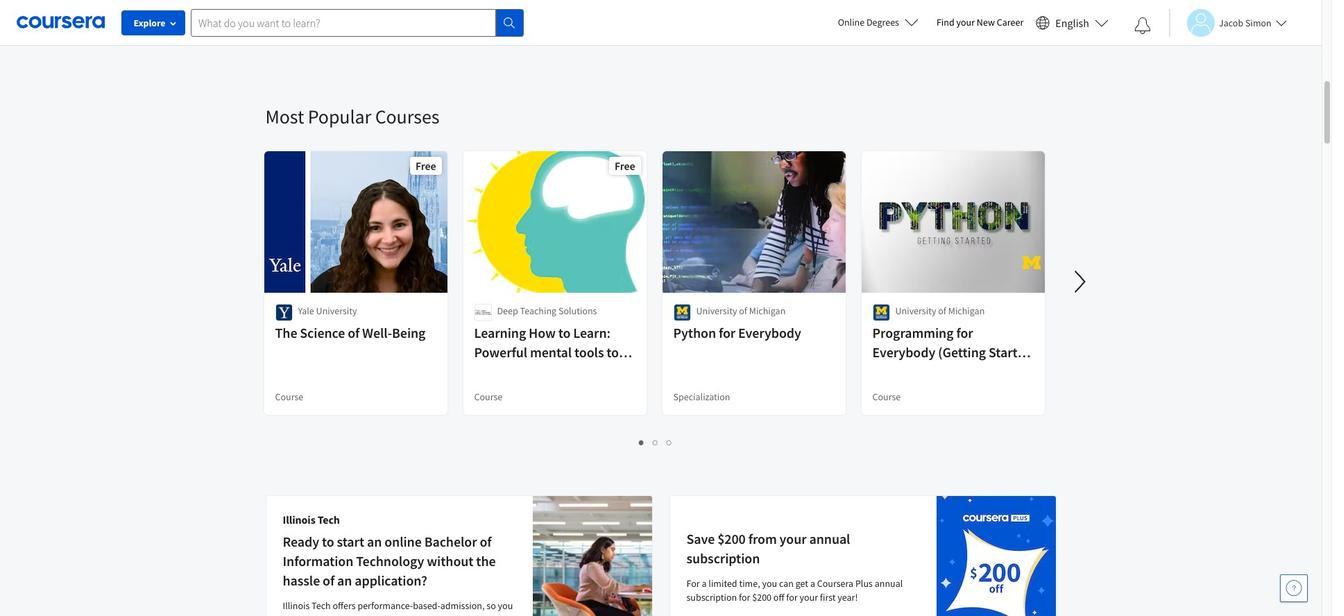 Task type: describe. For each thing, give the bounding box(es) containing it.
save
[[687, 530, 715, 547]]

12
[[667, 36, 678, 49]]

21 button
[[788, 35, 803, 51]]

1 list from the top
[[265, 35, 1046, 51]]

university of michigan for python
[[696, 305, 786, 317]]

(getting
[[938, 343, 986, 361]]

performance-
[[358, 600, 413, 612]]

annual inside the for a limited time, you can get a coursera plus annual subscription for $200 off for your first year!
[[875, 577, 903, 590]]

jacob simon button
[[1169, 9, 1287, 36]]

15 button
[[704, 35, 720, 51]]

online degrees
[[838, 16, 899, 28]]

application?
[[355, 572, 427, 589]]

simon
[[1246, 16, 1272, 29]]

you inside the for a limited time, you can get a coursera plus annual subscription for $200 off for your first year!
[[762, 577, 777, 590]]

enroll
[[399, 613, 422, 616]]

9
[[625, 36, 631, 49]]

english
[[1056, 16, 1089, 29]]

michigan for programming
[[948, 305, 985, 317]]

application
[[333, 613, 379, 616]]

13
[[681, 36, 692, 49]]

15
[[708, 36, 720, 49]]

online degrees button
[[827, 7, 930, 37]]

how
[[529, 324, 556, 341]]

11 button
[[649, 35, 664, 51]]

tools
[[575, 343, 604, 361]]

show notifications image
[[1135, 17, 1151, 34]]

career
[[997, 16, 1024, 28]]

technology
[[356, 552, 424, 570]]

teaching
[[520, 305, 557, 317]]

20
[[778, 36, 789, 49]]

9 button
[[621, 35, 635, 51]]

3 for 1 button in most popular courses carousel 'element'
[[667, 436, 672, 449]]

solutions
[[559, 305, 597, 317]]

online
[[385, 533, 422, 550]]

of up programming
[[938, 305, 946, 317]]

subscription inside 'save $200 from your annual subscription'
[[687, 550, 760, 567]]

well-
[[362, 324, 392, 341]]

4
[[556, 36, 561, 49]]

5
[[570, 36, 575, 49]]

the inside illinois tech offers performance-based-admission, so you can skip the application and enroll today.
[[318, 613, 331, 616]]

mental
[[530, 343, 572, 361]]

year!
[[838, 591, 858, 604]]

1 horizontal spatial an
[[367, 533, 382, 550]]

6
[[584, 36, 589, 49]]

popular
[[308, 104, 371, 129]]

most popular courses
[[265, 104, 439, 129]]

illinois tech offers performance-based-admission, so you can skip the application and enroll today.
[[283, 600, 513, 616]]

your inside 'save $200 from your annual subscription'
[[780, 530, 807, 547]]

deep
[[497, 305, 518, 317]]

1 for 2 button within most popular courses carousel 'element'
[[639, 436, 645, 449]]

4 button
[[552, 35, 566, 51]]

1 a from the left
[[702, 577, 707, 590]]

tech for offers
[[312, 600, 331, 612]]

$200 inside the for a limited time, you can get a coursera plus annual subscription for $200 off for your first year!
[[752, 591, 772, 604]]

17 button
[[732, 35, 747, 51]]

programming
[[873, 324, 954, 341]]

get
[[796, 577, 808, 590]]

yale
[[298, 305, 314, 317]]

explore button
[[121, 10, 185, 35]]

8
[[611, 36, 617, 49]]

the science of well-being
[[275, 324, 426, 341]]

university for python for everybody
[[696, 305, 737, 317]]

illinois tech ready to start an online bachelor of information technology without the hassle of an application?
[[283, 513, 496, 589]]

free for learning how to learn: powerful mental tools to help you master tough subjects
[[615, 159, 635, 173]]

learning how to learn: powerful mental tools to help you master tough subjects
[[474, 324, 619, 400]]

of down information
[[323, 572, 335, 589]]

of up python for everybody
[[739, 305, 747, 317]]

10
[[639, 36, 650, 49]]

help
[[474, 363, 500, 380]]

time,
[[739, 577, 760, 590]]

being
[[392, 324, 426, 341]]

of right "bachelor"
[[480, 533, 492, 550]]

university of michigan for programming
[[895, 305, 985, 317]]

list inside most popular courses carousel 'element'
[[265, 434, 1046, 450]]

20 button
[[774, 35, 789, 51]]

courses
[[375, 104, 439, 129]]

first
[[820, 591, 836, 604]]

explore
[[134, 17, 166, 29]]

1 for 2 button related to topmost 1 button
[[514, 36, 520, 49]]

bachelor
[[424, 533, 477, 550]]

yale university
[[298, 305, 357, 317]]

ready
[[283, 533, 319, 550]]

deep teaching solutions image
[[474, 304, 492, 321]]

specialization
[[673, 391, 730, 403]]

with
[[873, 363, 899, 380]]

3 button for 1 button in most popular courses carousel 'element'
[[663, 434, 677, 450]]

3 button for topmost 1 button
[[538, 35, 552, 51]]

18
[[750, 36, 761, 49]]

programming for everybody (getting started with python)
[[873, 324, 1032, 380]]

find
[[937, 16, 955, 28]]

jacob simon
[[1219, 16, 1272, 29]]

16
[[722, 36, 733, 49]]

everybody for python for everybody
[[738, 324, 801, 341]]

5 button
[[566, 35, 579, 51]]

for
[[687, 577, 700, 590]]

science
[[300, 324, 345, 341]]

2 a from the left
[[810, 577, 815, 590]]

$200 inside 'save $200 from your annual subscription'
[[718, 530, 746, 547]]

annual inside 'save $200 from your annual subscription'
[[809, 530, 850, 547]]

tech for ready
[[318, 513, 340, 527]]

can inside illinois tech offers performance-based-admission, so you can skip the application and enroll today.
[[283, 613, 297, 616]]

7
[[597, 36, 603, 49]]

can inside the for a limited time, you can get a coursera plus annual subscription for $200 off for your first year!
[[779, 577, 794, 590]]

7 button
[[593, 35, 607, 51]]

8 button
[[607, 35, 621, 51]]

find your new career link
[[930, 14, 1031, 31]]

offers
[[333, 600, 356, 612]]



Task type: locate. For each thing, give the bounding box(es) containing it.
0 vertical spatial to
[[558, 324, 571, 341]]

illinois for information
[[283, 513, 315, 527]]

0 vertical spatial can
[[779, 577, 794, 590]]

free for the science of well-being
[[416, 159, 436, 173]]

university up programming
[[895, 305, 936, 317]]

list
[[265, 35, 1046, 51], [265, 434, 1046, 450]]

to right tools
[[607, 343, 619, 361]]

0 vertical spatial the
[[476, 552, 496, 570]]

$200 right the save
[[718, 530, 746, 547]]

0 vertical spatial 3 button
[[538, 35, 552, 51]]

1 vertical spatial 3
[[667, 436, 672, 449]]

1 horizontal spatial can
[[779, 577, 794, 590]]

2 horizontal spatial course
[[873, 391, 901, 403]]

3 inside most popular courses carousel 'element'
[[667, 436, 672, 449]]

skip
[[299, 613, 316, 616]]

2 university from the left
[[696, 305, 737, 317]]

1 horizontal spatial the
[[476, 552, 496, 570]]

your right find
[[957, 16, 975, 28]]

1 horizontal spatial university of michigan
[[895, 305, 985, 317]]

3 button down specialization
[[663, 434, 677, 450]]

university for programming for everybody (getting started with python)
[[895, 305, 936, 317]]

2 michigan from the left
[[948, 305, 985, 317]]

1 subscription from the top
[[687, 550, 760, 567]]

to right how
[[558, 324, 571, 341]]

can left get
[[779, 577, 794, 590]]

2 horizontal spatial to
[[607, 343, 619, 361]]

1 michigan from the left
[[749, 305, 786, 317]]

1 vertical spatial everybody
[[873, 343, 935, 361]]

annual up coursera
[[809, 530, 850, 547]]

1 vertical spatial annual
[[875, 577, 903, 590]]

1 button inside most popular courses carousel 'element'
[[635, 434, 649, 450]]

2 subscription from the top
[[687, 591, 737, 604]]

None search field
[[191, 9, 524, 36]]

annual right plus
[[875, 577, 903, 590]]

1 horizontal spatial to
[[558, 324, 571, 341]]

1 vertical spatial 1
[[639, 436, 645, 449]]

2 for 3 button corresponding to 1 button in most popular courses carousel 'element'
[[653, 436, 659, 449]]

course down help
[[474, 391, 503, 403]]

0 horizontal spatial the
[[318, 613, 331, 616]]

2 free from the left
[[615, 159, 635, 173]]

1 horizontal spatial $200
[[752, 591, 772, 604]]

2 vertical spatial your
[[800, 591, 818, 604]]

19 button
[[760, 35, 775, 51]]

0 vertical spatial $200
[[718, 530, 746, 547]]

6 button
[[579, 35, 593, 51]]

michigan up '(getting'
[[948, 305, 985, 317]]

university of michigan image
[[673, 304, 691, 321]]

1 vertical spatial the
[[318, 613, 331, 616]]

for
[[719, 324, 736, 341], [956, 324, 973, 341], [739, 591, 750, 604], [786, 591, 798, 604]]

start
[[337, 533, 364, 550]]

14
[[695, 36, 706, 49]]

0 vertical spatial 2 button
[[524, 35, 538, 51]]

13 button
[[677, 35, 692, 51]]

your inside find your new career link
[[957, 16, 975, 28]]

course for the science of well-being
[[275, 391, 303, 403]]

yale university image
[[275, 304, 292, 321]]

tough
[[572, 363, 606, 380]]

subscription down limited
[[687, 591, 737, 604]]

1
[[514, 36, 520, 49], [639, 436, 645, 449]]

What do you want to learn? text field
[[191, 9, 496, 36]]

of
[[739, 305, 747, 317], [938, 305, 946, 317], [348, 324, 360, 341], [480, 533, 492, 550], [323, 572, 335, 589]]

2 horizontal spatial university
[[895, 305, 936, 317]]

save $200 from your annual subscription link
[[687, 530, 850, 567]]

0 horizontal spatial free
[[416, 159, 436, 173]]

1 vertical spatial 2 button
[[649, 434, 663, 450]]

tech up skip at the left of page
[[312, 600, 331, 612]]

0 vertical spatial 1
[[514, 36, 520, 49]]

for right off
[[786, 591, 798, 604]]

1 horizontal spatial 2 button
[[649, 434, 663, 450]]

next slide image
[[1063, 265, 1097, 298]]

1 inside most popular courses carousel 'element'
[[639, 436, 645, 449]]

2 university of michigan from the left
[[895, 305, 985, 317]]

off
[[774, 591, 784, 604]]

help center image
[[1286, 580, 1302, 597]]

1 vertical spatial 2
[[653, 436, 659, 449]]

the inside illinois tech ready to start an online bachelor of information technology without the hassle of an application?
[[476, 552, 496, 570]]

your down get
[[800, 591, 818, 604]]

1 university from the left
[[316, 305, 357, 317]]

university of michigan image
[[873, 304, 890, 321]]

for a limited time, you can get a coursera plus annual subscription for $200 off for your first year!
[[687, 577, 903, 604]]

1 vertical spatial 3 button
[[663, 434, 677, 450]]

tech inside illinois tech offers performance-based-admission, so you can skip the application and enroll today.
[[312, 600, 331, 612]]

1 vertical spatial an
[[337, 572, 352, 589]]

16 button
[[718, 35, 733, 51]]

course for programming for everybody (getting started with python)
[[873, 391, 901, 403]]

1 horizontal spatial everybody
[[873, 343, 935, 361]]

course for learning how to learn: powerful mental tools to help you master tough subjects
[[474, 391, 503, 403]]

illinois inside illinois tech ready to start an online bachelor of information technology without the hassle of an application?
[[283, 513, 315, 527]]

0 vertical spatial annual
[[809, 530, 850, 547]]

0 horizontal spatial annual
[[809, 530, 850, 547]]

you inside learning how to learn: powerful mental tools to help you master tough subjects
[[503, 363, 525, 380]]

coursera image
[[17, 11, 105, 33]]

0 horizontal spatial 2 button
[[524, 35, 538, 51]]

0 vertical spatial you
[[503, 363, 525, 380]]

0 horizontal spatial 3
[[542, 36, 547, 49]]

tech inside illinois tech ready to start an online bachelor of information technology without the hassle of an application?
[[318, 513, 340, 527]]

0 horizontal spatial an
[[337, 572, 352, 589]]

michigan up python for everybody
[[749, 305, 786, 317]]

0 horizontal spatial course
[[275, 391, 303, 403]]

1 horizontal spatial annual
[[875, 577, 903, 590]]

today.
[[424, 613, 449, 616]]

a
[[702, 577, 707, 590], [810, 577, 815, 590]]

0 horizontal spatial a
[[702, 577, 707, 590]]

learn:
[[573, 324, 611, 341]]

1 horizontal spatial michigan
[[948, 305, 985, 317]]

2 for 3 button corresponding to topmost 1 button
[[528, 36, 534, 49]]

1 free from the left
[[416, 159, 436, 173]]

an
[[367, 533, 382, 550], [337, 572, 352, 589]]

1 course from the left
[[275, 391, 303, 403]]

tech
[[318, 513, 340, 527], [312, 600, 331, 612]]

an up offers
[[337, 572, 352, 589]]

subscription up limited
[[687, 550, 760, 567]]

1 horizontal spatial free
[[615, 159, 635, 173]]

1 university of michigan from the left
[[696, 305, 786, 317]]

1 vertical spatial 1 button
[[635, 434, 649, 450]]

save $200 from your annual subscription
[[687, 530, 850, 567]]

degrees
[[867, 16, 899, 28]]

1 vertical spatial can
[[283, 613, 297, 616]]

an right 'start'
[[367, 533, 382, 550]]

1 horizontal spatial 3 button
[[663, 434, 677, 450]]

admission,
[[440, 600, 485, 612]]

0 vertical spatial illinois
[[283, 513, 315, 527]]

1 vertical spatial you
[[762, 577, 777, 590]]

everybody
[[738, 324, 801, 341], [873, 343, 935, 361]]

0 horizontal spatial everybody
[[738, 324, 801, 341]]

for down time,
[[739, 591, 750, 604]]

1 horizontal spatial 3
[[667, 436, 672, 449]]

1 vertical spatial subscription
[[687, 591, 737, 604]]

0 horizontal spatial to
[[322, 533, 334, 550]]

2 list from the top
[[265, 434, 1046, 450]]

10 button
[[635, 35, 650, 51]]

0 vertical spatial 2
[[528, 36, 534, 49]]

illinois inside illinois tech offers performance-based-admission, so you can skip the application and enroll today.
[[283, 600, 310, 612]]

3 for topmost 1 button
[[542, 36, 547, 49]]

1 vertical spatial list
[[265, 434, 1046, 450]]

1 vertical spatial tech
[[312, 600, 331, 612]]

2 button inside most popular courses carousel 'element'
[[649, 434, 663, 450]]

12 button
[[663, 35, 678, 51]]

michigan for python
[[749, 305, 786, 317]]

find your new career
[[937, 16, 1024, 28]]

0 vertical spatial an
[[367, 533, 382, 550]]

0 vertical spatial everybody
[[738, 324, 801, 341]]

university of michigan up programming
[[895, 305, 985, 317]]

a right get
[[810, 577, 815, 590]]

from
[[748, 530, 777, 547]]

subjects
[[474, 382, 523, 400]]

illinois up skip at the left of page
[[283, 600, 310, 612]]

1 horizontal spatial university
[[696, 305, 737, 317]]

2 course from the left
[[474, 391, 503, 403]]

1 horizontal spatial 1
[[639, 436, 645, 449]]

michigan
[[749, 305, 786, 317], [948, 305, 985, 317]]

online
[[838, 16, 865, 28]]

the right skip at the left of page
[[318, 613, 331, 616]]

0 vertical spatial 1 button
[[510, 35, 524, 51]]

most
[[265, 104, 304, 129]]

university up the science of well-being
[[316, 305, 357, 317]]

2 vertical spatial to
[[322, 533, 334, 550]]

to inside illinois tech ready to start an online bachelor of information technology without the hassle of an application?
[[322, 533, 334, 550]]

the right without at the left bottom of the page
[[476, 552, 496, 570]]

course down the
[[275, 391, 303, 403]]

annual
[[809, 530, 850, 547], [875, 577, 903, 590]]

1 button
[[510, 35, 524, 51], [635, 434, 649, 450]]

course down with
[[873, 391, 901, 403]]

3 university from the left
[[895, 305, 936, 317]]

0 horizontal spatial university of michigan
[[696, 305, 786, 317]]

0 vertical spatial list
[[265, 35, 1046, 51]]

started
[[989, 343, 1032, 361]]

to up information
[[322, 533, 334, 550]]

subscription inside the for a limited time, you can get a coursera plus annual subscription for $200 off for your first year!
[[687, 591, 737, 604]]

plus
[[856, 577, 873, 590]]

deep teaching solutions
[[497, 305, 597, 317]]

2 button for 1 button in most popular courses carousel 'element'
[[649, 434, 663, 450]]

tech up 'start'
[[318, 513, 340, 527]]

new
[[977, 16, 995, 28]]

18 button
[[746, 35, 761, 51]]

2 button for topmost 1 button
[[524, 35, 538, 51]]

0 horizontal spatial 1 button
[[510, 35, 524, 51]]

0 horizontal spatial can
[[283, 613, 297, 616]]

illinois up ready
[[283, 513, 315, 527]]

1 horizontal spatial 1 button
[[635, 434, 649, 450]]

hassle
[[283, 572, 320, 589]]

0 horizontal spatial michigan
[[749, 305, 786, 317]]

without
[[427, 552, 474, 570]]

0 vertical spatial 3
[[542, 36, 547, 49]]

based-
[[413, 600, 440, 612]]

3
[[542, 36, 547, 49], [667, 436, 672, 449]]

0 horizontal spatial university
[[316, 305, 357, 317]]

1 horizontal spatial a
[[810, 577, 815, 590]]

for up '(getting'
[[956, 324, 973, 341]]

you down powerful
[[503, 363, 525, 380]]

you right so
[[498, 600, 513, 612]]

1 vertical spatial to
[[607, 343, 619, 361]]

3 button left 4
[[538, 35, 552, 51]]

the
[[275, 324, 297, 341]]

jacob
[[1219, 16, 1244, 29]]

can left skip at the left of page
[[283, 613, 297, 616]]

0 horizontal spatial 2
[[528, 36, 534, 49]]

for inside programming for everybody (getting started with python)
[[956, 324, 973, 341]]

can
[[779, 577, 794, 590], [283, 613, 297, 616]]

ready to start an online bachelor of information technology without the hassle of an application? link
[[283, 533, 496, 589]]

you
[[503, 363, 525, 380], [762, 577, 777, 590], [498, 600, 513, 612]]

$200 left off
[[752, 591, 772, 604]]

english button
[[1031, 0, 1114, 45]]

1 vertical spatial $200
[[752, 591, 772, 604]]

university of michigan up python for everybody
[[696, 305, 786, 317]]

3 course from the left
[[873, 391, 901, 403]]

1 horizontal spatial course
[[474, 391, 503, 403]]

0 horizontal spatial 3 button
[[538, 35, 552, 51]]

most popular courses carousel element
[[258, 62, 1332, 462]]

powerful
[[474, 343, 527, 361]]

a right for
[[702, 577, 707, 590]]

you up off
[[762, 577, 777, 590]]

0 horizontal spatial $200
[[718, 530, 746, 547]]

you inside illinois tech offers performance-based-admission, so you can skip the application and enroll today.
[[498, 600, 513, 612]]

0 vertical spatial subscription
[[687, 550, 760, 567]]

1 vertical spatial illinois
[[283, 600, 310, 612]]

2 button
[[524, 35, 538, 51], [649, 434, 663, 450]]

so
[[487, 600, 496, 612]]

2 illinois from the top
[[283, 600, 310, 612]]

university up python for everybody
[[696, 305, 737, 317]]

everybody inside programming for everybody (getting started with python)
[[873, 343, 935, 361]]

2 inside most popular courses carousel 'element'
[[653, 436, 659, 449]]

python for everybody
[[673, 324, 801, 341]]

coursera
[[817, 577, 854, 590]]

0 horizontal spatial 1
[[514, 36, 520, 49]]

information
[[283, 552, 353, 570]]

17
[[736, 36, 747, 49]]

1 vertical spatial your
[[780, 530, 807, 547]]

the
[[476, 552, 496, 570], [318, 613, 331, 616]]

1 illinois from the top
[[283, 513, 315, 527]]

your inside the for a limited time, you can get a coursera plus annual subscription for $200 off for your first year!
[[800, 591, 818, 604]]

everybody for programming for everybody (getting started with python)
[[873, 343, 935, 361]]

0 vertical spatial your
[[957, 16, 975, 28]]

python
[[673, 324, 716, 341]]

illinois for skip
[[283, 600, 310, 612]]

0 vertical spatial tech
[[318, 513, 340, 527]]

1 horizontal spatial 2
[[653, 436, 659, 449]]

for right python
[[719, 324, 736, 341]]

of left well-
[[348, 324, 360, 341]]

2 vertical spatial you
[[498, 600, 513, 612]]

your right from
[[780, 530, 807, 547]]

subscription
[[687, 550, 760, 567], [687, 591, 737, 604]]

university of michigan
[[696, 305, 786, 317], [895, 305, 985, 317]]



Task type: vqa. For each thing, say whether or not it's contained in the screenshot.
"get"
yes



